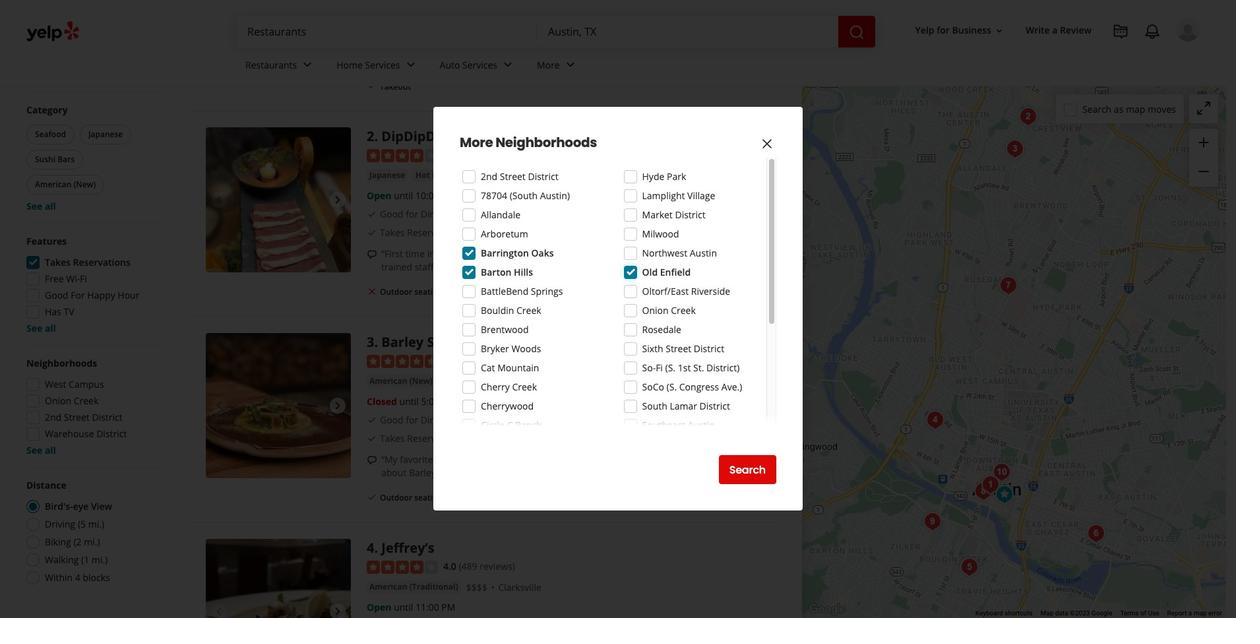 Task type: describe. For each thing, give the bounding box(es) containing it.
1 see from the top
[[26, 200, 42, 212]]

hour
[[118, 289, 139, 301]]

1 vertical spatial (new)
[[409, 375, 433, 387]]

creek down "mountain"
[[512, 381, 537, 393]]

american for american (traditional) link
[[369, 581, 407, 592]]

for
[[71, 289, 85, 301]]

2 vertical spatial in
[[544, 466, 552, 479]]

the
[[525, 453, 541, 466]]

uchi image
[[919, 509, 946, 535]]

uchiko image
[[995, 272, 1021, 299]]

see all button for west campus
[[26, 444, 56, 456]]

tv
[[64, 305, 74, 318]]

features
[[26, 235, 67, 247]]

auto services link
[[429, 47, 526, 86]]

battlebend springs
[[481, 285, 563, 297]]

more link
[[526, 47, 589, 86]]

the right food,
[[619, 453, 633, 466]]

services for home services
[[365, 58, 400, 71]]

good inside group
[[45, 289, 68, 301]]

bars inside "link"
[[443, 375, 461, 387]]

0 vertical spatial barley
[[381, 333, 424, 351]]

northwest
[[642, 247, 687, 259]]

spot inside "first time in our daughter set up the reservations.  service was spot on with a very well trained staff.  all the different items that i sampled were delicious…"
[[652, 248, 671, 260]]

takeout for takeout's 16 close v2 image
[[466, 287, 497, 298]]

10:00
[[416, 190, 439, 202]]

moves
[[1148, 103, 1176, 115]]

daughter
[[455, 248, 494, 260]]

a right report
[[1188, 610, 1192, 617]]

bars link
[[441, 375, 463, 388]]

"first
[[381, 248, 403, 260]]

16 speech v2 image for 2
[[367, 249, 377, 260]]

3 16 checkmark v2 image from the top
[[367, 228, 377, 238]]

lamplight village
[[642, 189, 715, 202]]

allandale inside more neighborhoods dialog
[[481, 208, 520, 221]]

0 horizontal spatial favorite
[[400, 453, 433, 466]]

the right up
[[526, 248, 540, 260]]

american for american (new) link
[[369, 375, 407, 387]]

1 vertical spatial allandale
[[501, 375, 540, 388]]

category
[[26, 104, 68, 116]]

2nd inside group
[[45, 411, 61, 423]]

was up the table.
[[543, 42, 560, 54]]

west campus
[[45, 378, 104, 390]]

i inside "first time in our daughter set up the reservations.  service was spot on with a very well trained staff.  all the different items that i sampled were delicious…"
[[554, 261, 556, 273]]

1 vertical spatial japanese button
[[367, 169, 408, 182]]

that
[[534, 261, 551, 273]]

takes reservations inside group
[[45, 256, 130, 268]]

next image for 3 . barley swine
[[330, 398, 346, 413]]

good for 1st 16 checkmark v2 icon from the top
[[380, 2, 403, 15]]

for down offers takeout
[[71, 35, 84, 47]]

barton
[[481, 266, 511, 278]]

onion inside group
[[45, 394, 71, 407]]

offers takeout
[[45, 18, 109, 31]]

time
[[405, 248, 425, 260]]

seafood
[[35, 129, 66, 140]]

and inside "my favorite restaurant in austin. the service, the food, the ambience. i love everything about barley swine. my favorite  i was in town for work and i left…"
[[617, 466, 633, 479]]

cherrywood
[[481, 400, 534, 412]]

2 4 star rating image from the top
[[367, 561, 438, 574]]

austin.
[[493, 453, 523, 466]]

reservations for 3
[[407, 432, 462, 445]]

previous image for 2
[[211, 192, 227, 208]]

takes reservations for 3
[[380, 432, 462, 445]]

takes for 3
[[380, 432, 405, 445]]

district down 'congress'
[[700, 400, 730, 412]]

food
[[424, 42, 444, 54]]

woods
[[511, 342, 541, 355]]

district up warehouse district
[[92, 411, 122, 423]]

search for search
[[729, 462, 766, 477]]

dinner
[[605, 42, 633, 54]]

. for 4
[[374, 539, 378, 556]]

bryker
[[481, 342, 509, 355]]

good down offers
[[45, 35, 69, 47]]

bird's-eye view
[[45, 500, 112, 512]]

fleming's prime steakhouse & wine bar image
[[991, 481, 1017, 508]]

japanese inside group
[[88, 129, 123, 140]]

shortcuts
[[1005, 610, 1033, 617]]

0 vertical spatial american (new) button
[[26, 175, 104, 195]]

district up the st.
[[694, 342, 724, 355]]

. for 2
[[374, 127, 378, 145]]

street inside group
[[64, 411, 90, 423]]

projects image
[[1113, 24, 1129, 40]]

i down amazing
[[468, 55, 471, 68]]

austin for southeast austin
[[688, 419, 715, 431]]

sixth
[[642, 342, 663, 355]]

cherry creek
[[481, 381, 537, 393]]

. for 3
[[374, 333, 378, 351]]

within 4 blocks
[[45, 571, 110, 584]]

market
[[642, 208, 673, 221]]

good for dinner up "amazing
[[380, 2, 450, 15]]

our
[[438, 248, 453, 260]]

was inside "my favorite restaurant in austin. the service, the food, the ambience. i love everything about barley swine. my favorite  i was in town for work and i left…"
[[524, 466, 541, 479]]

juniper image
[[1083, 520, 1109, 547]]

takes for 2
[[380, 227, 405, 239]]

takes reservations for 2
[[380, 227, 462, 239]]

seating for outdoor seating 16 close v2 image
[[414, 287, 442, 298]]

16 close v2 image for takeout
[[453, 286, 463, 297]]

south
[[642, 400, 667, 412]]

16 checkmark v2 image for takeout
[[367, 81, 377, 91]]

springs
[[531, 285, 563, 297]]

american inside group
[[35, 179, 71, 190]]

a right 'write'
[[1052, 24, 1058, 37]]

dinner for 1st 16 checkmark v2 icon from the top
[[421, 2, 450, 15]]

0 vertical spatial reviews)
[[482, 354, 517, 367]]

st.
[[693, 361, 704, 374]]

soco (s. congress ave.)
[[642, 381, 742, 393]]

1 horizontal spatial 4
[[367, 539, 374, 556]]

until for jeffrey's
[[394, 601, 413, 613]]

16 close v2 image for outdoor seating
[[367, 286, 377, 297]]

good for 3rd 16 checkmark v2 icon from the bottom
[[380, 208, 403, 221]]

the right all
[[451, 261, 466, 273]]

has tv
[[45, 305, 74, 318]]

reservations inside group
[[73, 256, 130, 268]]

district right the warehouse
[[96, 427, 127, 440]]

northwest austin
[[642, 247, 717, 259]]

zoom in image
[[1196, 134, 1212, 150]]

dinner down offers takeout
[[86, 35, 117, 47]]

1 4 star rating image from the top
[[367, 149, 438, 163]]

takes inside group
[[45, 256, 71, 268]]

outdoor seating for 4th 16 checkmark v2 icon from the top of the page
[[380, 492, 442, 503]]

group containing neighborhoods
[[22, 357, 164, 457]]

keyboard shortcuts
[[975, 610, 1033, 617]]

0 horizontal spatial and
[[446, 42, 463, 54]]

sixth street district
[[642, 342, 724, 355]]

open for jeffrey's
[[367, 601, 391, 613]]

dipdipdip tatsu-ya image
[[1015, 104, 1041, 130]]

within
[[45, 571, 73, 584]]

biking (2 mi.)
[[45, 536, 100, 548]]

i down austin.
[[519, 466, 522, 479]]

good for good for dinner 16 checkmark v2 image
[[380, 414, 403, 426]]

2
[[367, 127, 374, 145]]

to
[[594, 42, 603, 54]]

24 chevron down v2 image for more
[[562, 57, 578, 73]]

all for takes reservations
[[45, 322, 56, 334]]

austin)
[[540, 189, 570, 202]]

0 horizontal spatial onion creek
[[45, 394, 98, 407]]

open for dipdipdip tatsu-ya
[[367, 190, 391, 202]]

more link for didn't
[[690, 55, 715, 68]]

search button
[[719, 455, 776, 484]]

1 vertical spatial street
[[666, 342, 691, 355]]

oaks
[[531, 247, 554, 259]]

previous image for 3
[[211, 398, 227, 413]]

dipdipdip tatsu-ya image
[[206, 127, 351, 272]]

were
[[598, 261, 619, 273]]

well
[[736, 248, 753, 260]]

for down closed until 5:00 pm tomorrow
[[406, 414, 418, 426]]

oltorf/east
[[642, 285, 689, 297]]

mi.) for driving (5 mi.)
[[88, 518, 104, 530]]

1 vertical spatial neighborhoods
[[26, 357, 97, 369]]

outdoor for outdoor seating 16 close v2 image
[[380, 287, 412, 298]]

c
[[507, 419, 513, 431]]

here
[[636, 42, 656, 54]]

mountain
[[497, 361, 539, 374]]

takeout for takeout's 16 checkmark v2 image
[[380, 81, 411, 92]]

3 . barley swine
[[367, 333, 466, 351]]

closed until 5:00 pm tomorrow
[[367, 395, 501, 408]]

i left left…"
[[636, 466, 638, 479]]

sampled
[[559, 261, 596, 273]]

user actions element
[[905, 16, 1218, 98]]

much
[[604, 55, 628, 68]]

i right service.
[[538, 42, 541, 54]]

every
[[631, 55, 654, 68]]

1st
[[678, 361, 691, 374]]

jeffrey's link
[[381, 539, 435, 556]]

circle c ranch
[[481, 419, 542, 431]]

riverside
[[691, 285, 730, 297]]

4 inside option group
[[75, 571, 80, 584]]

report a map error link
[[1167, 610, 1222, 617]]

good for dinner down "open until 10:00 pm"
[[380, 208, 450, 221]]

good for dinner down offers takeout
[[45, 35, 117, 47]]

district up austin)
[[528, 170, 558, 183]]

hot
[[416, 170, 430, 181]]

hyde
[[642, 170, 664, 183]]

2nd street district inside more neighborhoods dialog
[[481, 170, 558, 183]]

service,
[[544, 453, 576, 466]]

map
[[1041, 610, 1054, 617]]

driving
[[45, 518, 75, 530]]

pm for swine
[[442, 395, 456, 408]]

campus
[[69, 378, 104, 390]]

a inside "amazing food and amazing service. i was invited to dinner here and didn't realize it was a popular spot until i was told over the table. pretty much every meal…"
[[381, 55, 386, 68]]

data
[[1055, 610, 1068, 617]]

"my
[[381, 453, 397, 466]]

for up "amazing
[[406, 2, 418, 15]]

(traditional)
[[409, 581, 458, 592]]

sushi bars
[[35, 154, 75, 165]]

lamar
[[670, 400, 697, 412]]

see all for takes
[[26, 322, 56, 334]]

amazing
[[465, 42, 501, 54]]

0 vertical spatial japanese button
[[80, 125, 131, 144]]

bouldin creek
[[481, 304, 541, 317]]

jeffrey's
[[381, 539, 435, 556]]

was inside "first time in our daughter set up the reservations.  service was spot on with a very well trained staff.  all the different items that i sampled were delicious…"
[[633, 248, 650, 260]]

dipdipdip
[[381, 127, 448, 145]]

search image
[[849, 24, 865, 40]]

more for more neighborhoods
[[460, 133, 493, 152]]

0 vertical spatial bars
[[57, 154, 75, 165]]

work
[[593, 466, 614, 479]]

meal…"
[[656, 55, 688, 68]]

invited
[[562, 42, 592, 54]]

until inside "amazing food and amazing service. i was invited to dinner here and didn't realize it was a popular spot until i was told over the table. pretty much every meal…"
[[446, 55, 466, 68]]

otoko image
[[956, 554, 982, 580]]

for inside "my favorite restaurant in austin. the service, the food, the ambience. i love everything about barley swine. my favorite  i was in town for work and i left…"
[[578, 466, 591, 479]]

more for didn't
[[690, 55, 715, 68]]

write a review link
[[1020, 19, 1097, 43]]

report
[[1167, 610, 1187, 617]]



Task type: locate. For each thing, give the bounding box(es) containing it.
0 vertical spatial see all button
[[26, 200, 56, 212]]

barley inside "my favorite restaurant in austin. the service, the food, the ambience. i love everything about barley swine. my favorite  i was in town for work and i left…"
[[409, 466, 436, 479]]

2 vertical spatial reservations
[[407, 432, 462, 445]]

swine.
[[438, 466, 466, 479]]

slideshow element for 2
[[206, 127, 351, 272]]

bouldin
[[481, 304, 514, 317]]

reservations up our
[[407, 227, 462, 239]]

3 pm from the top
[[441, 601, 455, 613]]

was right "it"
[[743, 42, 759, 54]]

1 16 checkmark v2 image from the top
[[367, 4, 377, 14]]

2 previous image from the top
[[211, 398, 227, 413]]

group containing features
[[22, 235, 164, 335]]

creek down "oltorf/east riverside"
[[671, 304, 696, 317]]

jeffrey's image
[[206, 539, 351, 618]]

free wi-fi
[[45, 272, 87, 285]]

4 down walking (1 mi.)
[[75, 571, 80, 584]]

3 16 checkmark v2 image from the top
[[367, 433, 377, 444]]

more link
[[690, 55, 715, 68], [672, 261, 697, 273]]

ya
[[492, 127, 508, 145]]

4 star rating image
[[367, 149, 438, 163], [367, 561, 438, 574]]

map right as
[[1126, 103, 1145, 115]]

everything
[[708, 453, 753, 466]]

option group containing distance
[[22, 479, 164, 588]]

barley
[[381, 333, 424, 351], [409, 466, 436, 479]]

close image
[[759, 136, 775, 152]]

previous image
[[211, 192, 227, 208], [211, 398, 227, 413], [211, 603, 227, 618]]

map for moves
[[1126, 103, 1145, 115]]

©2023
[[1070, 610, 1090, 617]]

fi inside group
[[80, 272, 87, 285]]

0 vertical spatial takes
[[380, 227, 405, 239]]

pretty
[[576, 55, 601, 68]]

slideshow element for 3
[[206, 333, 351, 478]]

arboretum
[[481, 228, 528, 240]]

3 previous image from the top
[[211, 603, 227, 618]]

more for more
[[537, 58, 560, 71]]

zoom out image
[[1196, 164, 1212, 180]]

more down on
[[672, 261, 697, 273]]

1 vertical spatial american (new)
[[369, 375, 433, 387]]

dinner down 10:00
[[421, 208, 450, 221]]

see all down the warehouse
[[26, 444, 56, 456]]

1 horizontal spatial neighborhoods
[[495, 133, 597, 152]]

southeast austin
[[642, 419, 715, 431]]

2 vertical spatial all
[[45, 444, 56, 456]]

seating down staff.
[[414, 287, 442, 298]]

old
[[642, 266, 658, 278]]

2 vertical spatial 16 checkmark v2 image
[[367, 433, 377, 444]]

2 . from the top
[[374, 333, 378, 351]]

more inside more link
[[537, 58, 560, 71]]

hot pot button
[[413, 169, 448, 182]]

japanese link
[[367, 169, 408, 182]]

cherry
[[481, 381, 510, 393]]

japanese
[[88, 129, 123, 140], [369, 170, 405, 181]]

2 open from the top
[[367, 601, 391, 613]]

outdoor seating for outdoor seating 16 close v2 image
[[380, 287, 442, 298]]

0 vertical spatial more
[[690, 55, 715, 68]]

more for on
[[672, 261, 697, 273]]

2nd inside more neighborhoods dialog
[[481, 170, 497, 183]]

2 outdoor from the top
[[380, 492, 412, 503]]

1 horizontal spatial search
[[1082, 103, 1112, 115]]

0 vertical spatial neighborhoods
[[495, 133, 597, 152]]

0 vertical spatial mi.)
[[88, 518, 104, 530]]

the left food,
[[578, 453, 592, 466]]

barley swine image
[[206, 333, 351, 478]]

2 vertical spatial see
[[26, 444, 42, 456]]

over
[[511, 55, 530, 68]]

2nd up 78704
[[481, 170, 497, 183]]

1 . from the top
[[374, 127, 378, 145]]

austin for northwest austin
[[690, 247, 717, 259]]

1 vertical spatial seating
[[414, 492, 442, 503]]

0 vertical spatial more link
[[690, 55, 715, 68]]

google image
[[805, 601, 849, 618]]

1 horizontal spatial 24 chevron down v2 image
[[500, 57, 516, 73]]

None search field
[[237, 16, 878, 47]]

until for dipdipdip
[[394, 190, 413, 202]]

1 vertical spatial see all
[[26, 322, 56, 334]]

warehouse district
[[45, 427, 127, 440]]

4.0
[[443, 560, 456, 572]]

fi
[[80, 272, 87, 285], [656, 361, 663, 374]]

see for takes
[[26, 322, 42, 334]]

american (new) for american (new) button to the top
[[35, 179, 96, 190]]

4.4 star rating image
[[367, 355, 438, 368]]

2 horizontal spatial street
[[666, 342, 691, 355]]

austin right on
[[690, 247, 717, 259]]

1 vertical spatial $$$$
[[469, 375, 490, 388]]

bars down (1.2k
[[443, 375, 461, 387]]

24 chevron down v2 image inside more link
[[562, 57, 578, 73]]

allandale up arboretum
[[481, 208, 520, 221]]

more inside more neighborhoods dialog
[[460, 133, 493, 152]]

market district
[[642, 208, 706, 221]]

0 horizontal spatial onion
[[45, 394, 71, 407]]

red ash image
[[977, 472, 1004, 498]]

outdoor seating
[[380, 287, 442, 298], [380, 492, 442, 503]]

0 vertical spatial onion
[[642, 304, 669, 317]]

1 vertical spatial slideshow element
[[206, 333, 351, 478]]

favorite up about at the left of the page
[[400, 453, 433, 466]]

services
[[365, 58, 400, 71], [462, 58, 497, 71]]

business categories element
[[235, 47, 1200, 86]]

creek inside group
[[74, 394, 98, 407]]

0 vertical spatial (new)
[[74, 179, 96, 190]]

next image
[[330, 603, 346, 618]]

japanese up "open until 10:00 pm"
[[369, 170, 405, 181]]

soco
[[642, 381, 664, 393]]

0 vertical spatial allandale
[[481, 208, 520, 221]]

spot left on
[[652, 248, 671, 260]]

cat mountain
[[481, 361, 539, 374]]

more right the over
[[537, 58, 560, 71]]

0 vertical spatial (s.
[[665, 361, 675, 374]]

terms
[[1120, 610, 1139, 617]]

1 horizontal spatial japanese
[[369, 170, 405, 181]]

bryker woods
[[481, 342, 541, 355]]

1 open from the top
[[367, 190, 391, 202]]

1 slideshow element from the top
[[206, 127, 351, 272]]

happy
[[87, 289, 115, 301]]

1 horizontal spatial 2nd
[[481, 170, 497, 183]]

1 16 speech v2 image from the top
[[367, 249, 377, 260]]

0 vertical spatial in
[[427, 248, 435, 260]]

11:00
[[416, 601, 439, 613]]

see all up features
[[26, 200, 56, 212]]

0 vertical spatial takeout
[[74, 18, 109, 31]]

until down american (traditional) button
[[394, 601, 413, 613]]

bird's-
[[45, 500, 73, 512]]

2 see all button from the top
[[26, 322, 56, 334]]

16 speech v2 image left "my
[[367, 455, 377, 466]]

. up '4.4 star rating' image
[[374, 333, 378, 351]]

congress
[[679, 381, 719, 393]]

american (traditional) link
[[367, 580, 461, 594]]

barrington oaks
[[481, 247, 554, 259]]

american up closed
[[369, 375, 407, 387]]

onion up rosedale
[[642, 304, 669, 317]]

dinner for 3rd 16 checkmark v2 icon from the bottom
[[421, 208, 450, 221]]

the right the over
[[533, 55, 547, 68]]

1 horizontal spatial favorite
[[484, 466, 517, 479]]

2 see from the top
[[26, 322, 42, 334]]

1 horizontal spatial 2nd street district
[[481, 170, 558, 183]]

1 horizontal spatial fi
[[656, 361, 663, 374]]

free
[[45, 272, 64, 285]]

2 vertical spatial slideshow element
[[206, 539, 351, 618]]

0 vertical spatial search
[[1082, 103, 1112, 115]]

good for dinner down 5:00
[[380, 414, 450, 426]]

0 vertical spatial outdoor
[[380, 287, 412, 298]]

16 checkmark v2 image for good for dinner
[[367, 415, 377, 425]]

0 vertical spatial map
[[1126, 103, 1145, 115]]

24 chevron down v2 image
[[403, 57, 419, 73]]

16 chevron down v2 image
[[994, 26, 1004, 36]]

keyboard shortcuts button
[[975, 609, 1033, 618]]

option group
[[22, 479, 164, 588]]

group containing category
[[24, 104, 164, 213]]

west
[[45, 378, 66, 390]]

notifications image
[[1144, 24, 1160, 40]]

all down has
[[45, 322, 56, 334]]

more neighborhoods
[[460, 133, 597, 152]]

2 see all from the top
[[26, 322, 56, 334]]

as
[[1114, 103, 1123, 115]]

1 24 chevron down v2 image from the left
[[300, 57, 315, 73]]

24 chevron down v2 image for auto services
[[500, 57, 516, 73]]

was
[[543, 42, 560, 54], [743, 42, 759, 54], [473, 55, 490, 68], [633, 248, 650, 260], [524, 466, 541, 479]]

pm for tatsu-
[[441, 190, 455, 202]]

(new) inside group
[[74, 179, 96, 190]]

dipdipdip tatsu-ya link
[[381, 127, 508, 145]]

report a map error
[[1167, 610, 1222, 617]]

fi up soco
[[656, 361, 663, 374]]

4 star rating image down the 4 . jeffrey's
[[367, 561, 438, 574]]

south lamar district
[[642, 400, 730, 412]]

1 vertical spatial reviews)
[[480, 560, 515, 572]]

0 horizontal spatial 16 close v2 image
[[367, 286, 377, 297]]

(new) down the sushi bars button at the top left of page
[[74, 179, 96, 190]]

0 vertical spatial 16 checkmark v2 image
[[367, 81, 377, 91]]

24 chevron down v2 image for restaurants
[[300, 57, 315, 73]]

1 horizontal spatial bars
[[443, 375, 461, 387]]

24 chevron down v2 image
[[300, 57, 315, 73], [500, 57, 516, 73], [562, 57, 578, 73]]

3 see from the top
[[26, 444, 42, 456]]

(1.2k
[[459, 354, 479, 367]]

1 all from the top
[[45, 200, 56, 212]]

didn't
[[677, 42, 702, 54]]

more neighborhoods dialog
[[0, 0, 1236, 618]]

(new) up 5:00
[[409, 375, 433, 387]]

creek down battlebend springs
[[516, 304, 541, 317]]

0 horizontal spatial street
[[64, 411, 90, 423]]

circle
[[481, 419, 505, 431]]

japanese button right seafood button
[[80, 125, 131, 144]]

1 horizontal spatial services
[[462, 58, 497, 71]]

until for barley
[[399, 395, 419, 408]]

2 16 close v2 image from the left
[[453, 286, 463, 297]]

services for auto services
[[462, 58, 497, 71]]

in left the town
[[544, 466, 552, 479]]

16 close v2 image
[[367, 286, 377, 297], [453, 286, 463, 297]]

view
[[91, 500, 112, 512]]

home services link
[[326, 47, 429, 86]]

4
[[367, 539, 374, 556], [75, 571, 80, 584]]

1 16 checkmark v2 image from the top
[[367, 81, 377, 91]]

2nd up the warehouse
[[45, 411, 61, 423]]

2 pm from the top
[[442, 395, 456, 408]]

previous image for 4
[[211, 603, 227, 618]]

neighborhoods inside more neighborhoods dialog
[[495, 133, 597, 152]]

2 16 checkmark v2 image from the top
[[367, 209, 377, 220]]

ave.)
[[721, 381, 742, 393]]

told
[[492, 55, 509, 68]]

service.
[[504, 42, 536, 54]]

16 checkmark v2 image for takes reservations
[[367, 433, 377, 444]]

my
[[469, 466, 482, 479]]

0 vertical spatial pm
[[441, 190, 455, 202]]

onion inside more neighborhoods dialog
[[642, 304, 669, 317]]

0 horizontal spatial takeout
[[74, 18, 109, 31]]

0 vertical spatial slideshow element
[[206, 127, 351, 272]]

1 vertical spatial next image
[[330, 398, 346, 413]]

next image for 2 . dipdipdip tatsu-ya
[[330, 192, 346, 208]]

3 . from the top
[[374, 539, 378, 556]]

fi inside more neighborhoods dialog
[[656, 361, 663, 374]]

see for west
[[26, 444, 42, 456]]

3 see all from the top
[[26, 444, 56, 456]]

takes reservations up time
[[380, 227, 462, 239]]

$$$$ right pot
[[453, 170, 474, 182]]

with
[[687, 248, 706, 260]]

1 vertical spatial takes
[[45, 256, 71, 268]]

1 pm from the top
[[441, 190, 455, 202]]

"first time in our daughter set up the reservations.  service was spot on with a very well trained staff.  all the different items that i sampled were delicious…"
[[381, 248, 753, 273]]

warehouse
[[45, 427, 94, 440]]

2nd street district inside group
[[45, 411, 122, 423]]

allandale
[[481, 208, 520, 221], [501, 375, 540, 388]]

3 slideshow element from the top
[[206, 539, 351, 618]]

and right work
[[617, 466, 633, 479]]

16 speech v2 image
[[367, 44, 377, 54]]

open until 10:00 pm
[[367, 190, 455, 202]]

enfield
[[660, 266, 691, 278]]

2 services from the left
[[462, 58, 497, 71]]

favorite
[[400, 453, 433, 466], [484, 466, 517, 479]]

the driskill grill image
[[988, 459, 1015, 485]]

a left the very
[[708, 248, 713, 260]]

3 24 chevron down v2 image from the left
[[562, 57, 578, 73]]

oltorf/east riverside
[[642, 285, 730, 297]]

street up the warehouse
[[64, 411, 90, 423]]

barley swine image
[[1002, 136, 1028, 162]]

16 checkmark v2 image down "open until 10:00 pm"
[[367, 228, 377, 238]]

"amazing
[[381, 42, 421, 54]]

pm right 5:00
[[442, 395, 456, 408]]

onion creek inside more neighborhoods dialog
[[642, 304, 696, 317]]

1 vertical spatial austin
[[688, 419, 715, 431]]

more link down didn't
[[690, 55, 715, 68]]

1 vertical spatial reservations
[[73, 256, 130, 268]]

american (new) inside group
[[35, 179, 96, 190]]

1 horizontal spatial street
[[500, 170, 526, 183]]

dinner for good for dinner 16 checkmark v2 image
[[421, 414, 450, 426]]

in left our
[[427, 248, 435, 260]]

slideshow element
[[206, 127, 351, 272], [206, 333, 351, 478], [206, 539, 351, 618]]

0 horizontal spatial american (new)
[[35, 179, 96, 190]]

1 vertical spatial outdoor seating
[[380, 492, 442, 503]]

16 speech v2 image left "first
[[367, 249, 377, 260]]

"my favorite restaurant in austin. the service, the food, the ambience. i love everything about barley swine. my favorite  i was in town for work and i left…"
[[381, 453, 753, 479]]

was down amazing
[[473, 55, 490, 68]]

and up meal…"
[[658, 42, 675, 54]]

error
[[1208, 610, 1222, 617]]

for inside button
[[937, 24, 950, 37]]

0 vertical spatial fi
[[80, 272, 87, 285]]

2 next image from the top
[[330, 398, 346, 413]]

home
[[337, 58, 363, 71]]

0 vertical spatial street
[[500, 170, 526, 183]]

1 vertical spatial 4 star rating image
[[367, 561, 438, 574]]

1 previous image from the top
[[211, 192, 227, 208]]

all up features
[[45, 200, 56, 212]]

0 vertical spatial $$$$
[[453, 170, 474, 182]]

(s. right soco
[[667, 381, 677, 393]]

dinner down closed until 5:00 pm tomorrow
[[421, 414, 450, 426]]

spot inside "amazing food and amazing service. i was invited to dinner here and didn't realize it was a popular spot until i was told over the table. pretty much every meal…"
[[425, 55, 444, 68]]

more link for on
[[672, 261, 697, 273]]

2 horizontal spatial and
[[658, 42, 675, 54]]

0 horizontal spatial 2nd street district
[[45, 411, 122, 423]]

2nd
[[481, 170, 497, 183], [45, 411, 61, 423]]

2 vertical spatial see all
[[26, 444, 56, 456]]

1 vertical spatial outdoor
[[380, 492, 412, 503]]

a left popular
[[381, 55, 386, 68]]

reservations for 2
[[407, 227, 462, 239]]

see all
[[26, 200, 56, 212], [26, 322, 56, 334], [26, 444, 56, 456]]

0 horizontal spatial in
[[427, 248, 435, 260]]

a inside "first time in our daughter set up the reservations.  service was spot on with a very well trained staff.  all the different items that i sampled were delicious…"
[[708, 248, 713, 260]]

0 vertical spatial austin
[[690, 247, 717, 259]]

seating
[[414, 287, 442, 298], [414, 492, 442, 503]]

american (new) down the sushi bars button at the top left of page
[[35, 179, 96, 190]]

see all button for takes reservations
[[26, 322, 56, 334]]

group
[[24, 104, 164, 213], [1189, 129, 1218, 187], [22, 235, 164, 335], [22, 357, 164, 457]]

search inside button
[[729, 462, 766, 477]]

0 vertical spatial .
[[374, 127, 378, 145]]

1 horizontal spatial takeout
[[380, 81, 411, 92]]

1 outdoor seating from the top
[[380, 287, 442, 298]]

in inside "first time in our daughter set up the reservations.  service was spot on with a very well trained staff.  all the different items that i sampled were delicious…"
[[427, 248, 435, 260]]

i left love
[[683, 453, 685, 466]]

until left 5:00
[[399, 395, 419, 408]]

2 seating from the top
[[414, 492, 442, 503]]

1 vertical spatial onion
[[45, 394, 71, 407]]

1 vertical spatial american (new) button
[[367, 375, 435, 388]]

mi.) for biking (2 mi.)
[[84, 536, 100, 548]]

street up (south in the top of the page
[[500, 170, 526, 183]]

1 see all from the top
[[26, 200, 56, 212]]

all
[[439, 261, 449, 273]]

keyboard
[[975, 610, 1003, 617]]

1 seating from the top
[[414, 287, 442, 298]]

slideshow element for 4
[[206, 539, 351, 618]]

2nd street district
[[481, 170, 558, 183], [45, 411, 122, 423]]

i right that
[[554, 261, 556, 273]]

2 vertical spatial takeout
[[466, 287, 497, 298]]

0 vertical spatial favorite
[[400, 453, 433, 466]]

takes up "first
[[380, 227, 405, 239]]

american (new) link
[[367, 375, 435, 388]]

2 vertical spatial mi.)
[[92, 553, 108, 566]]

neighborhoods up west
[[26, 357, 97, 369]]

1 horizontal spatial map
[[1194, 610, 1207, 617]]

american (new) down '4.4 star rating' image
[[369, 375, 433, 387]]

1 horizontal spatial japanese button
[[367, 169, 408, 182]]

was down the
[[524, 466, 541, 479]]

2 16 speech v2 image from the top
[[367, 455, 377, 466]]

barley right about at the left of the page
[[409, 466, 436, 479]]

map for error
[[1194, 610, 1207, 617]]

2 outdoor seating from the top
[[380, 492, 442, 503]]

american (new) button
[[26, 175, 104, 195], [367, 375, 435, 388]]

american (new) for the bottommost american (new) button
[[369, 375, 433, 387]]

$$$$ for tatsu-
[[453, 170, 474, 182]]

0 horizontal spatial japanese button
[[80, 125, 131, 144]]

tatsu-
[[451, 127, 492, 145]]

1 vertical spatial american
[[369, 375, 407, 387]]

next image
[[330, 192, 346, 208], [330, 398, 346, 413]]

barley up '4.4 star rating' image
[[381, 333, 424, 351]]

favorite down austin.
[[484, 466, 517, 479]]

offers
[[45, 18, 72, 31]]

1 services from the left
[[365, 58, 400, 71]]

takes reservations down 5:00
[[380, 432, 462, 445]]

"amazing food and amazing service. i was invited to dinner here and didn't realize it was a popular spot until i was told over the table. pretty much every meal…"
[[381, 42, 759, 68]]

24 chevron down v2 image down service.
[[500, 57, 516, 73]]

2 . dipdipdip tatsu-ya
[[367, 127, 508, 145]]

$$$$
[[453, 170, 474, 182], [469, 375, 490, 388], [466, 581, 487, 594]]

more down didn't
[[690, 55, 715, 68]]

1 outdoor from the top
[[380, 287, 412, 298]]

search for search as map moves
[[1082, 103, 1112, 115]]

1 vertical spatial barley
[[409, 466, 436, 479]]

78704 (south austin)
[[481, 189, 570, 202]]

2 16 checkmark v2 image from the top
[[367, 415, 377, 425]]

16 checkmark v2 image up the 4 . jeffrey's
[[367, 492, 377, 503]]

2nd street district up warehouse district
[[45, 411, 122, 423]]

outdoor seating down about at the left of the page
[[380, 492, 442, 503]]

map region
[[692, 19, 1236, 618]]

japanese button up "open until 10:00 pm"
[[367, 169, 408, 182]]

i
[[538, 42, 541, 54], [468, 55, 471, 68], [554, 261, 556, 273], [683, 453, 685, 466], [519, 466, 522, 479], [636, 466, 638, 479]]

0 horizontal spatial american (new) button
[[26, 175, 104, 195]]

outdoor seating down trained
[[380, 287, 442, 298]]

seating for 4th 16 checkmark v2 icon from the top of the page
[[414, 492, 442, 503]]

1 next image from the top
[[330, 192, 346, 208]]

24 chevron down v2 image inside auto services link
[[500, 57, 516, 73]]

onion creek down 'oltorf/east'
[[642, 304, 696, 317]]

2 slideshow element from the top
[[206, 333, 351, 478]]

allandale down "mountain"
[[501, 375, 540, 388]]

pm right 10:00
[[441, 190, 455, 202]]

restaurants link
[[235, 47, 326, 86]]

all for west campus
[[45, 444, 56, 456]]

mi.) for walking (1 mi.)
[[92, 553, 108, 566]]

4 left the jeffrey's
[[367, 539, 374, 556]]

0 vertical spatial reservations
[[407, 227, 462, 239]]

0 vertical spatial takes reservations
[[380, 227, 462, 239]]

the inside "amazing food and amazing service. i was invited to dinner here and didn't realize it was a popular spot until i was told over the table. pretty much every meal…"
[[533, 55, 547, 68]]

$$$$ down 4.0 (489 reviews)
[[466, 581, 487, 594]]

2 vertical spatial $$$$
[[466, 581, 487, 594]]

0 horizontal spatial japanese
[[88, 129, 123, 140]]

1 vertical spatial see all button
[[26, 322, 56, 334]]

1 horizontal spatial in
[[483, 453, 491, 466]]

mi.) right (2
[[84, 536, 100, 548]]

$$$$ for swine
[[469, 375, 490, 388]]

3 see all button from the top
[[26, 444, 56, 456]]

2 24 chevron down v2 image from the left
[[500, 57, 516, 73]]

onion creek down west campus
[[45, 394, 98, 407]]

left…"
[[641, 466, 665, 479]]

16 speech v2 image
[[367, 249, 377, 260], [367, 455, 377, 466]]

district
[[528, 170, 558, 183], [675, 208, 706, 221], [694, 342, 724, 355], [700, 400, 730, 412], [92, 411, 122, 423], [96, 427, 127, 440]]

16 speech v2 image for 3
[[367, 455, 377, 466]]

16 checkmark v2 image
[[367, 81, 377, 91], [367, 415, 377, 425], [367, 433, 377, 444]]

see all for west
[[26, 444, 56, 456]]

for down "open until 10:00 pm"
[[406, 208, 418, 221]]

16 checkmark v2 image
[[367, 4, 377, 14], [367, 209, 377, 220], [367, 228, 377, 238], [367, 492, 377, 503]]

creek down campus
[[74, 394, 98, 407]]

1 vertical spatial 4
[[75, 571, 80, 584]]

1 vertical spatial more
[[460, 133, 493, 152]]

american (new) inside american (new) link
[[369, 375, 433, 387]]

0 horizontal spatial search
[[729, 462, 766, 477]]

neighborhoods up crestview
[[495, 133, 597, 152]]

jeffrey's image
[[922, 407, 948, 433]]

district down village
[[675, 208, 706, 221]]

(s. left 1st
[[665, 361, 675, 374]]

tomorrow
[[458, 395, 501, 408]]

american inside button
[[369, 581, 407, 592]]

outdoor for 4th 16 checkmark v2 icon from the top of the page
[[380, 492, 412, 503]]

3 all from the top
[[45, 444, 56, 456]]

expand map image
[[1196, 100, 1212, 116]]

mi.) right (1
[[92, 553, 108, 566]]

24 chevron down v2 image right restaurants
[[300, 57, 315, 73]]

0 horizontal spatial map
[[1126, 103, 1145, 115]]

takeout down 24 chevron down v2 icon
[[380, 81, 411, 92]]

24 chevron down v2 image inside restaurants link
[[300, 57, 315, 73]]

1 vertical spatial 2nd
[[45, 411, 61, 423]]

search
[[1082, 103, 1112, 115], [729, 462, 766, 477]]

0 horizontal spatial spot
[[425, 55, 444, 68]]

1 vertical spatial (s.
[[667, 381, 677, 393]]

takes up free
[[45, 256, 71, 268]]

clarksville
[[498, 581, 541, 594]]

2 vertical spatial american
[[369, 581, 407, 592]]

on
[[674, 248, 685, 260]]

1 horizontal spatial 16 close v2 image
[[453, 286, 463, 297]]

2 all from the top
[[45, 322, 56, 334]]

4 16 checkmark v2 image from the top
[[367, 492, 377, 503]]

1 see all button from the top
[[26, 200, 56, 212]]

auto
[[440, 58, 460, 71]]

table.
[[549, 55, 573, 68]]

1 horizontal spatial more
[[537, 58, 560, 71]]

0 horizontal spatial more
[[460, 133, 493, 152]]

all down the warehouse
[[45, 444, 56, 456]]

iii forks image
[[970, 478, 996, 505]]

until down amazing
[[446, 55, 466, 68]]

1 16 close v2 image from the left
[[367, 286, 377, 297]]

0 vertical spatial 2nd
[[481, 170, 497, 183]]



Task type: vqa. For each thing, say whether or not it's contained in the screenshot.
the 24 star v2 icon
no



